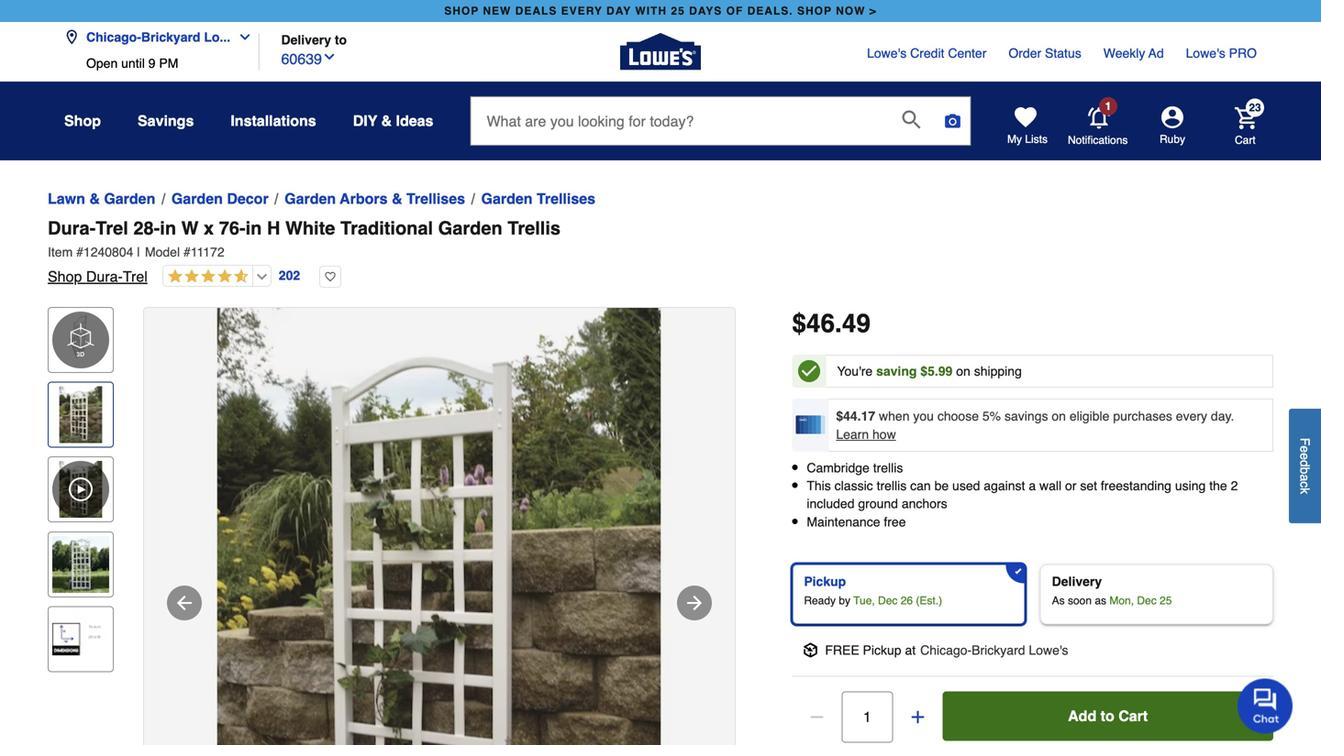 Task type: vqa. For each thing, say whether or not it's contained in the screenshot.
leftmost "chevron down" ICON
yes



Task type: locate. For each thing, give the bounding box(es) containing it.
dura- up the item
[[48, 218, 96, 239]]

lowe's left credit
[[867, 46, 907, 61]]

0 vertical spatial to
[[335, 33, 347, 47]]

add to cart button
[[943, 692, 1273, 742]]

$44.17 when you choose 5% savings on eligible purchases every day. learn how
[[836, 409, 1234, 442]]

1 vertical spatial 25
[[1160, 595, 1172, 608]]

(est.)
[[916, 595, 942, 608]]

202
[[279, 269, 300, 283]]

28-
[[133, 218, 160, 239]]

status
[[1045, 46, 1081, 61]]

dura-trel  #11172 - thumbnail3 image
[[52, 611, 109, 668]]

pickup
[[804, 575, 846, 589], [863, 644, 902, 658]]

2 trellises from the left
[[537, 190, 595, 207]]

chicago- up open
[[86, 30, 141, 44]]

1 horizontal spatial pickup
[[863, 644, 902, 658]]

1 horizontal spatial in
[[246, 218, 262, 239]]

of
[[726, 5, 743, 17]]

pickup left at
[[863, 644, 902, 658]]

2 dec from the left
[[1137, 595, 1157, 608]]

chicago-brickyard lo...
[[86, 30, 230, 44]]

1 vertical spatial shop
[[48, 268, 82, 285]]

you
[[913, 409, 934, 424]]

1 dec from the left
[[878, 595, 898, 608]]

brickyard inside button
[[141, 30, 200, 44]]

the
[[1209, 479, 1227, 494]]

1 vertical spatial brickyard
[[972, 644, 1025, 658]]

1 vertical spatial chicago-
[[920, 644, 972, 658]]

1 horizontal spatial #
[[183, 245, 191, 260]]

dura- down 1240804
[[86, 268, 123, 285]]

b
[[1298, 467, 1312, 475]]

chevron down image
[[322, 50, 337, 64]]

chicago-
[[86, 30, 141, 44], [920, 644, 972, 658]]

trellises up trellis
[[537, 190, 595, 207]]

garden up white
[[285, 190, 336, 207]]

lowe's credit center
[[867, 46, 987, 61]]

dura-trel  #11172 - thumbnail2 image
[[52, 537, 109, 593]]

chicago- right at
[[920, 644, 972, 658]]

# right the item
[[76, 245, 83, 260]]

0 horizontal spatial brickyard
[[141, 30, 200, 44]]

0 horizontal spatial a
[[1029, 479, 1036, 494]]

0 horizontal spatial shop
[[444, 5, 479, 17]]

$44.17
[[836, 409, 875, 424]]

2 horizontal spatial lowe's
[[1186, 46, 1226, 61]]

choose
[[938, 409, 979, 424]]

check circle filled image
[[798, 361, 820, 383]]

wall
[[1040, 479, 1062, 494]]

dec left 26
[[878, 595, 898, 608]]

1 vertical spatial delivery
[[1052, 575, 1102, 589]]

1 horizontal spatial trellises
[[537, 190, 595, 207]]

0 horizontal spatial in
[[160, 218, 176, 239]]

0 vertical spatial trel
[[96, 218, 128, 239]]

dec
[[878, 595, 898, 608], [1137, 595, 1157, 608]]

0 horizontal spatial cart
[[1119, 708, 1148, 725]]

a left the wall
[[1029, 479, 1036, 494]]

2 in from the left
[[246, 218, 262, 239]]

25 right with
[[671, 5, 685, 17]]

open until 9 pm
[[86, 56, 178, 71]]

0 vertical spatial brickyard
[[141, 30, 200, 44]]

1 vertical spatial trel
[[123, 268, 148, 285]]

to inside button
[[1101, 708, 1115, 725]]

shop new deals every day with 25 days of deals. shop now > link
[[441, 0, 881, 22]]

included
[[807, 497, 855, 512]]

garden
[[104, 190, 155, 207], [171, 190, 223, 207], [285, 190, 336, 207], [481, 190, 533, 207], [438, 218, 502, 239]]

& for diy
[[381, 112, 392, 129]]

lowe's left pro
[[1186, 46, 1226, 61]]

deals
[[515, 5, 557, 17]]

diy
[[353, 112, 377, 129]]

lowe's down as
[[1029, 644, 1068, 658]]

a up k
[[1298, 475, 1312, 482]]

dura-trel  #11172 image
[[144, 308, 735, 746]]

1 horizontal spatial 25
[[1160, 595, 1172, 608]]

1 horizontal spatial cart
[[1235, 134, 1256, 147]]

to up chevron down icon
[[335, 33, 347, 47]]

installations button
[[231, 105, 316, 138]]

0 vertical spatial dura-
[[48, 218, 96, 239]]

option group
[[785, 557, 1281, 632]]

lowe's home improvement notification center image
[[1088, 107, 1110, 129]]

0 horizontal spatial pickup
[[804, 575, 846, 589]]

a inside button
[[1298, 475, 1312, 482]]

1 horizontal spatial on
[[1052, 409, 1066, 424]]

delivery for to
[[281, 33, 331, 47]]

ruby
[[1160, 133, 1185, 146]]

1 horizontal spatial to
[[1101, 708, 1115, 725]]

trellis down how
[[873, 461, 903, 476]]

2 shop from the left
[[797, 5, 832, 17]]

to for delivery
[[335, 33, 347, 47]]

delivery as soon as mon, dec 25
[[1052, 575, 1172, 608]]

.
[[835, 309, 842, 339]]

trellises
[[406, 190, 465, 207], [537, 190, 595, 207]]

25 inside delivery as soon as mon, dec 25
[[1160, 595, 1172, 608]]

in left w
[[160, 218, 176, 239]]

x
[[204, 218, 214, 239]]

lowe's pro link
[[1186, 44, 1257, 62]]

& for lawn
[[89, 190, 100, 207]]

learn
[[836, 428, 869, 442]]

mon,
[[1110, 595, 1134, 608]]

trel down |
[[123, 268, 148, 285]]

0 horizontal spatial trellises
[[406, 190, 465, 207]]

0 vertical spatial chicago-
[[86, 30, 141, 44]]

shop
[[444, 5, 479, 17], [797, 5, 832, 17]]

dura-trel 28-in w x 76-in h white traditional garden trellis item # 1240804 | model # 11172
[[48, 218, 561, 260]]

lo...
[[204, 30, 230, 44]]

0 horizontal spatial to
[[335, 33, 347, 47]]

dec inside delivery as soon as mon, dec 25
[[1137, 595, 1157, 608]]

eligible
[[1070, 409, 1110, 424]]

shop for shop dura-trel
[[48, 268, 82, 285]]

1 vertical spatial to
[[1101, 708, 1115, 725]]

1 vertical spatial pickup
[[863, 644, 902, 658]]

shop down open
[[64, 112, 101, 129]]

garden for garden trellises
[[481, 190, 533, 207]]

& right the lawn
[[89, 190, 100, 207]]

pm
[[159, 56, 178, 71]]

# down w
[[183, 245, 191, 260]]

shop left now
[[797, 5, 832, 17]]

days
[[689, 5, 722, 17]]

k
[[1298, 488, 1312, 495]]

chicago- inside button
[[86, 30, 141, 44]]

to for add
[[1101, 708, 1115, 725]]

0 vertical spatial delivery
[[281, 33, 331, 47]]

0 vertical spatial 25
[[671, 5, 685, 17]]

e up b
[[1298, 453, 1312, 460]]

w
[[181, 218, 199, 239]]

25 right mon,
[[1160, 595, 1172, 608]]

delivery inside delivery as soon as mon, dec 25
[[1052, 575, 1102, 589]]

delivery for as
[[1052, 575, 1102, 589]]

maintenance
[[807, 515, 880, 530]]

delivery up 60639
[[281, 33, 331, 47]]

garden up w
[[171, 190, 223, 207]]

0 horizontal spatial lowe's
[[867, 46, 907, 61]]

by
[[839, 595, 851, 608]]

brickyard right at
[[972, 644, 1025, 658]]

Stepper number input field with increment and decrement buttons number field
[[842, 692, 893, 744]]

minus image
[[808, 709, 826, 727]]

option group containing pickup
[[785, 557, 1281, 632]]

brickyard up pm at the left top of page
[[141, 30, 200, 44]]

on right '$5.99' at the right
[[956, 364, 971, 379]]

60639
[[281, 50, 322, 67]]

heart outline image
[[319, 266, 341, 288]]

garden left trellis
[[438, 218, 502, 239]]

how
[[873, 428, 896, 442]]

on inside $44.17 when you choose 5% savings on eligible purchases every day. learn how
[[1052, 409, 1066, 424]]

free
[[884, 515, 906, 530]]

garden up trellis
[[481, 190, 533, 207]]

every
[[1176, 409, 1207, 424]]

1 vertical spatial cart
[[1119, 708, 1148, 725]]

trellis up the ground
[[877, 479, 907, 494]]

this
[[807, 479, 831, 494]]

cart right add
[[1119, 708, 1148, 725]]

& right diy
[[381, 112, 392, 129]]

5%
[[983, 409, 1001, 424]]

as
[[1052, 595, 1065, 608]]

garden for garden decor
[[171, 190, 223, 207]]

delivery up soon
[[1052, 575, 1102, 589]]

1 horizontal spatial a
[[1298, 475, 1312, 482]]

anchors
[[902, 497, 947, 512]]

a
[[1298, 475, 1312, 482], [1029, 479, 1036, 494]]

0 vertical spatial shop
[[64, 112, 101, 129]]

to right add
[[1101, 708, 1115, 725]]

f
[[1298, 438, 1312, 446]]

camera image
[[944, 112, 962, 130]]

0 vertical spatial on
[[956, 364, 971, 379]]

1 horizontal spatial dec
[[1137, 595, 1157, 608]]

cart down lowe's home improvement cart icon at the top
[[1235, 134, 1256, 147]]

0 horizontal spatial delivery
[[281, 33, 331, 47]]

None search field
[[470, 96, 971, 161]]

garden up 28-
[[104, 190, 155, 207]]

in left h
[[246, 218, 262, 239]]

1 vertical spatial on
[[1052, 409, 1066, 424]]

chevron down image
[[230, 30, 252, 44]]

trellises up the 'traditional'
[[406, 190, 465, 207]]

trellis
[[873, 461, 903, 476], [877, 479, 907, 494]]

shop dura-trel
[[48, 268, 148, 285]]

shop down the item
[[48, 268, 82, 285]]

0 vertical spatial pickup
[[804, 575, 846, 589]]

chat invite button image
[[1238, 678, 1294, 734]]

1
[[1105, 100, 1111, 113]]

delivery to
[[281, 33, 347, 47]]

delivery
[[281, 33, 331, 47], [1052, 575, 1102, 589]]

0 horizontal spatial chicago-
[[86, 30, 141, 44]]

2
[[1231, 479, 1238, 494]]

dec right mon,
[[1137, 595, 1157, 608]]

shop button
[[64, 105, 101, 138]]

lowe's
[[867, 46, 907, 61], [1186, 46, 1226, 61], [1029, 644, 1068, 658]]

1 horizontal spatial shop
[[797, 5, 832, 17]]

0 horizontal spatial dec
[[878, 595, 898, 608]]

day.
[[1211, 409, 1234, 424]]

0 horizontal spatial #
[[76, 245, 83, 260]]

center
[[948, 46, 987, 61]]

1 horizontal spatial delivery
[[1052, 575, 1102, 589]]

on left eligible
[[1052, 409, 1066, 424]]

against
[[984, 479, 1025, 494]]

ruby button
[[1129, 106, 1217, 147]]

1 horizontal spatial brickyard
[[972, 644, 1025, 658]]

shop left the new in the top left of the page
[[444, 5, 479, 17]]

e up d at bottom
[[1298, 446, 1312, 453]]

0 vertical spatial cart
[[1235, 134, 1256, 147]]

add to cart
[[1068, 708, 1148, 725]]

be
[[935, 479, 949, 494]]

on
[[956, 364, 971, 379], [1052, 409, 1066, 424]]

& inside button
[[381, 112, 392, 129]]

0 horizontal spatial 25
[[671, 5, 685, 17]]

trel up 1240804
[[96, 218, 128, 239]]

pickup up ready
[[804, 575, 846, 589]]

lawn & garden link
[[48, 188, 155, 210]]



Task type: describe. For each thing, give the bounding box(es) containing it.
9
[[148, 56, 156, 71]]

free pickup at chicago-brickyard lowe's
[[825, 644, 1068, 658]]

saving
[[876, 364, 917, 379]]

arbors
[[340, 190, 388, 207]]

tue,
[[853, 595, 875, 608]]

>
[[870, 5, 877, 17]]

until
[[121, 56, 145, 71]]

1 shop from the left
[[444, 5, 479, 17]]

2 e from the top
[[1298, 453, 1312, 460]]

every
[[561, 5, 603, 17]]

23
[[1249, 101, 1261, 114]]

1 # from the left
[[76, 245, 83, 260]]

cart inside add to cart button
[[1119, 708, 1148, 725]]

used
[[952, 479, 980, 494]]

garden decor link
[[171, 188, 269, 210]]

set
[[1080, 479, 1097, 494]]

location image
[[64, 30, 79, 44]]

purchases
[[1113, 409, 1172, 424]]

a inside cambridge trellis this classic trellis can be used against a wall or set freestanding using the 2 included ground anchors maintenance free
[[1029, 479, 1036, 494]]

f e e d b a c k button
[[1289, 409, 1321, 524]]

46
[[806, 309, 835, 339]]

learn how button
[[836, 426, 896, 444]]

lowe's for lowe's pro
[[1186, 46, 1226, 61]]

1 in from the left
[[160, 218, 176, 239]]

ready
[[804, 595, 836, 608]]

garden decor
[[171, 190, 269, 207]]

my lists link
[[1007, 106, 1048, 147]]

pickup inside pickup ready by tue, dec 26 (est.)
[[804, 575, 846, 589]]

1 vertical spatial dura-
[[86, 268, 123, 285]]

lowe's for lowe's credit center
[[867, 46, 907, 61]]

4.6 stars image
[[163, 269, 248, 286]]

cambridge trellis this classic trellis can be used against a wall or set freestanding using the 2 included ground anchors maintenance free
[[807, 461, 1238, 530]]

weekly
[[1103, 46, 1145, 61]]

h
[[267, 218, 280, 239]]

with
[[635, 5, 667, 17]]

76-
[[219, 218, 246, 239]]

lowe's pro
[[1186, 46, 1257, 61]]

chicago-brickyard lo... button
[[64, 19, 260, 56]]

lowe's credit center link
[[867, 44, 987, 62]]

arrow left image
[[173, 593, 195, 615]]

notifications
[[1068, 134, 1128, 147]]

my
[[1007, 133, 1022, 146]]

0 horizontal spatial on
[[956, 364, 971, 379]]

order status
[[1009, 46, 1081, 61]]

$ 46 . 49
[[792, 309, 871, 339]]

now
[[836, 5, 866, 17]]

shop new deals every day with 25 days of deals. shop now >
[[444, 5, 877, 17]]

f e e d b a c k
[[1298, 438, 1312, 495]]

dura-trel  #11172 - thumbnail image
[[52, 387, 109, 444]]

item number 1 2 4 0 8 0 4 and model number 1 1 1 7 2 element
[[48, 243, 1273, 261]]

traditional
[[340, 218, 433, 239]]

lawn & garden
[[48, 190, 155, 207]]

installations
[[231, 112, 316, 129]]

lawn
[[48, 190, 85, 207]]

deals.
[[747, 5, 793, 17]]

garden inside dura-trel 28-in w x 76-in h white traditional garden trellis item # 1240804 | model # 11172
[[438, 218, 502, 239]]

Search Query text field
[[471, 97, 888, 145]]

lowe's home improvement cart image
[[1235, 107, 1257, 129]]

ad
[[1149, 46, 1164, 61]]

garden arbors & trellises
[[285, 190, 465, 207]]

$5.99
[[921, 364, 953, 379]]

$
[[792, 309, 806, 339]]

1 e from the top
[[1298, 446, 1312, 453]]

garden arbors & trellises link
[[285, 188, 465, 210]]

search image
[[902, 110, 921, 129]]

1 horizontal spatial lowe's
[[1029, 644, 1068, 658]]

pickup image
[[803, 644, 818, 658]]

new
[[483, 5, 511, 17]]

soon
[[1068, 595, 1092, 608]]

my lists
[[1007, 133, 1048, 146]]

c
[[1298, 482, 1312, 488]]

pickup ready by tue, dec 26 (est.)
[[804, 575, 942, 608]]

0 vertical spatial trellis
[[873, 461, 903, 476]]

d
[[1298, 460, 1312, 467]]

25 for shop
[[671, 5, 685, 17]]

dec inside pickup ready by tue, dec 26 (est.)
[[878, 595, 898, 608]]

decor
[[227, 190, 269, 207]]

white
[[285, 218, 335, 239]]

shop for shop
[[64, 112, 101, 129]]

garden trellises
[[481, 190, 595, 207]]

weekly ad link
[[1103, 44, 1164, 62]]

1 vertical spatial trellis
[[877, 479, 907, 494]]

diy & ideas button
[[353, 105, 433, 138]]

lowe's home improvement logo image
[[620, 11, 701, 92]]

garden for garden arbors & trellises
[[285, 190, 336, 207]]

freestanding
[[1101, 479, 1172, 494]]

dura- inside dura-trel 28-in w x 76-in h white traditional garden trellis item # 1240804 | model # 11172
[[48, 218, 96, 239]]

at
[[905, 644, 916, 658]]

order status link
[[1009, 44, 1081, 62]]

1240804
[[83, 245, 133, 260]]

model
[[145, 245, 180, 260]]

plus image
[[909, 709, 927, 727]]

credit
[[910, 46, 945, 61]]

garden trellises link
[[481, 188, 595, 210]]

classic
[[835, 479, 873, 494]]

weekly ad
[[1103, 46, 1164, 61]]

trel inside dura-trel 28-in w x 76-in h white traditional garden trellis item # 1240804 | model # 11172
[[96, 218, 128, 239]]

1 trellises from the left
[[406, 190, 465, 207]]

11172
[[191, 245, 224, 260]]

1 horizontal spatial chicago-
[[920, 644, 972, 658]]

cambridge
[[807, 461, 870, 476]]

you're
[[837, 364, 873, 379]]

day
[[606, 5, 631, 17]]

& up the 'traditional'
[[392, 190, 402, 207]]

lowe's home improvement lists image
[[1015, 106, 1037, 128]]

you're saving $5.99 on shipping
[[837, 364, 1022, 379]]

ideas
[[396, 112, 433, 129]]

pro
[[1229, 46, 1257, 61]]

shipping
[[974, 364, 1022, 379]]

2 # from the left
[[183, 245, 191, 260]]

25 for delivery
[[1160, 595, 1172, 608]]

arrow right image
[[684, 593, 706, 615]]

26
[[901, 595, 913, 608]]

when
[[879, 409, 910, 424]]

49
[[842, 309, 871, 339]]



